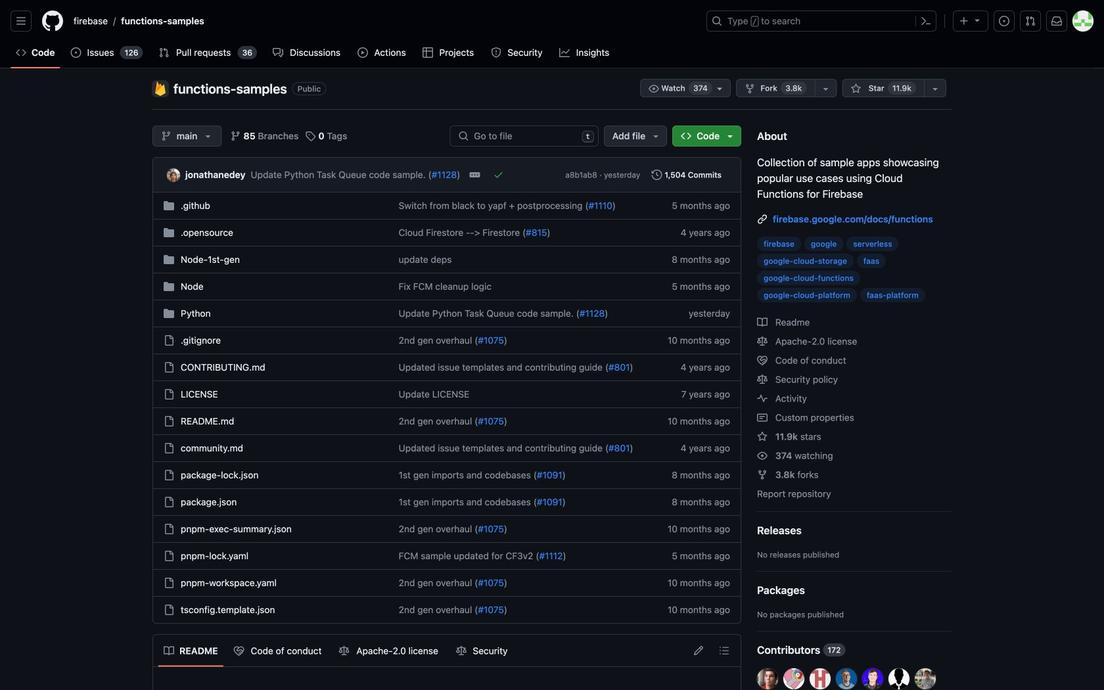 Task type: vqa. For each thing, say whether or not it's contained in the screenshot.
THE TABLE icon
yes



Task type: describe. For each thing, give the bounding box(es) containing it.
command palette image
[[921, 16, 931, 26]]

homepage image
[[42, 11, 63, 32]]

outline image
[[719, 645, 730, 656]]

commits by jonathanedey tooltip
[[185, 168, 245, 182]]

link image
[[757, 214, 768, 224]]

issue opened image for git pull request icon
[[999, 16, 1009, 26]]

@eobrain image
[[836, 668, 857, 689]]

1 horizontal spatial repo forked image
[[757, 470, 768, 480]]

play image
[[358, 47, 368, 58]]

0 horizontal spatial repo forked image
[[745, 83, 755, 94]]

pulse image
[[757, 393, 768, 404]]

notifications image
[[1052, 16, 1062, 26]]

0 vertical spatial code of conduct image
[[757, 355, 768, 366]]

3 directory image from the top
[[164, 281, 174, 292]]

open commit details image
[[469, 170, 480, 180]]

1 vertical spatial star image
[[757, 431, 768, 442]]

table image
[[423, 47, 433, 58]]

2 triangle down image from the left
[[725, 131, 735, 141]]

@jhuleatt image
[[862, 668, 883, 689]]

@kevded image
[[889, 668, 910, 689]]

2 directory image from the top
[[164, 227, 174, 238]]

issue opened image for git pull request image
[[71, 47, 81, 58]]

11947 users starred this repository element
[[888, 81, 916, 95]]

@trekforever image
[[915, 668, 936, 689]]

1 directory image from the top
[[164, 254, 174, 265]]

book image
[[757, 317, 768, 328]]

@horseno image
[[810, 668, 831, 689]]

graph image
[[559, 47, 570, 58]]

0 horizontal spatial code image
[[16, 47, 26, 58]]

git pull request image
[[159, 47, 169, 58]]



Task type: locate. For each thing, give the bounding box(es) containing it.
1 triangle down image from the left
[[651, 131, 661, 141]]

0 vertical spatial list
[[68, 11, 699, 32]]

directory image
[[164, 200, 174, 211], [164, 227, 174, 238], [164, 281, 174, 292]]

0 vertical spatial directory image
[[164, 254, 174, 265]]

eye image
[[649, 83, 659, 94]]

0 vertical spatial star image
[[851, 83, 861, 94]]

issue opened image
[[999, 16, 1009, 26], [71, 47, 81, 58]]

0 horizontal spatial code of conduct image
[[234, 646, 244, 656]]

plus image
[[959, 16, 969, 26]]

1 vertical spatial directory image
[[164, 308, 174, 319]]

1 vertical spatial directory image
[[164, 227, 174, 238]]

1 vertical spatial code image
[[681, 131, 691, 141]]

tag image
[[305, 131, 316, 141]]

0 vertical spatial repo forked image
[[745, 83, 755, 94]]

git branch image up jonathanedey icon
[[161, 131, 172, 141]]

code image
[[16, 47, 26, 58], [681, 131, 691, 141]]

star image up eye icon
[[757, 431, 768, 442]]

book image
[[164, 646, 174, 656]]

git branch image up 'commits by jonathanedey' tooltip
[[230, 131, 241, 141]]

comment discussion image
[[273, 47, 283, 58]]

0 vertical spatial triangle down image
[[972, 15, 983, 25]]

triangle down image
[[651, 131, 661, 141], [725, 131, 735, 141]]

law image
[[757, 336, 768, 347], [757, 374, 768, 385], [339, 646, 349, 656], [456, 646, 466, 656]]

note image
[[757, 412, 768, 423]]

1 directory image from the top
[[164, 200, 174, 211]]

history image
[[651, 170, 662, 180]]

owner avatar image
[[152, 81, 168, 97]]

triangle down image up 'commits by jonathanedey' tooltip
[[203, 131, 213, 141]]

code of conduct image inside list
[[234, 646, 244, 656]]

repo forked image
[[745, 83, 755, 94], [757, 470, 768, 480]]

star image
[[851, 83, 861, 94], [757, 431, 768, 442]]

0 vertical spatial issue opened image
[[999, 16, 1009, 26]]

2 directory image from the top
[[164, 308, 174, 319]]

0 horizontal spatial star image
[[757, 431, 768, 442]]

triangle down image right plus icon
[[972, 15, 983, 25]]

0 vertical spatial code image
[[16, 47, 26, 58]]

code of conduct image
[[757, 355, 768, 366], [234, 646, 244, 656]]

jonathanedey image
[[167, 169, 180, 182]]

0 horizontal spatial issue opened image
[[71, 47, 81, 58]]

@dpebot image
[[783, 668, 804, 689]]

eye image
[[757, 450, 768, 461]]

star image right see your forks of this repository image
[[851, 83, 861, 94]]

git branch image
[[161, 131, 172, 141], [230, 131, 241, 141]]

1 horizontal spatial triangle down image
[[972, 15, 983, 25]]

0 horizontal spatial triangle down image
[[203, 131, 213, 141]]

2 vertical spatial directory image
[[164, 281, 174, 292]]

0 horizontal spatial triangle down image
[[651, 131, 661, 141]]

1 vertical spatial triangle down image
[[203, 131, 213, 141]]

2 git branch image from the left
[[230, 131, 241, 141]]

edit file image
[[693, 645, 704, 656]]

0 vertical spatial directory image
[[164, 200, 174, 211]]

triangle down image
[[972, 15, 983, 25], [203, 131, 213, 141]]

0 horizontal spatial git branch image
[[161, 131, 172, 141]]

1 horizontal spatial issue opened image
[[999, 16, 1009, 26]]

1 horizontal spatial code of conduct image
[[757, 355, 768, 366]]

@nicolasgarnier image
[[757, 668, 778, 689]]

1 horizontal spatial git branch image
[[230, 131, 241, 141]]

search image
[[458, 131, 469, 141]]

1 vertical spatial repo forked image
[[757, 470, 768, 480]]

1 git branch image from the left
[[161, 131, 172, 141]]

see your forks of this repository image
[[820, 83, 831, 94]]

list
[[68, 11, 699, 32], [158, 640, 514, 661]]

1 horizontal spatial triangle down image
[[725, 131, 735, 141]]

1 vertical spatial code of conduct image
[[234, 646, 244, 656]]

directory image
[[164, 254, 174, 265], [164, 308, 174, 319]]

git pull request image
[[1025, 16, 1036, 26]]

shield image
[[491, 47, 501, 58]]

check image
[[493, 170, 504, 180]]

1 vertical spatial issue opened image
[[71, 47, 81, 58]]

1 horizontal spatial star image
[[851, 83, 861, 94]]

add this repository to a list image
[[930, 83, 940, 94]]

Go to file text field
[[474, 126, 577, 146]]

1 vertical spatial list
[[158, 640, 514, 661]]

1 horizontal spatial code image
[[681, 131, 691, 141]]



